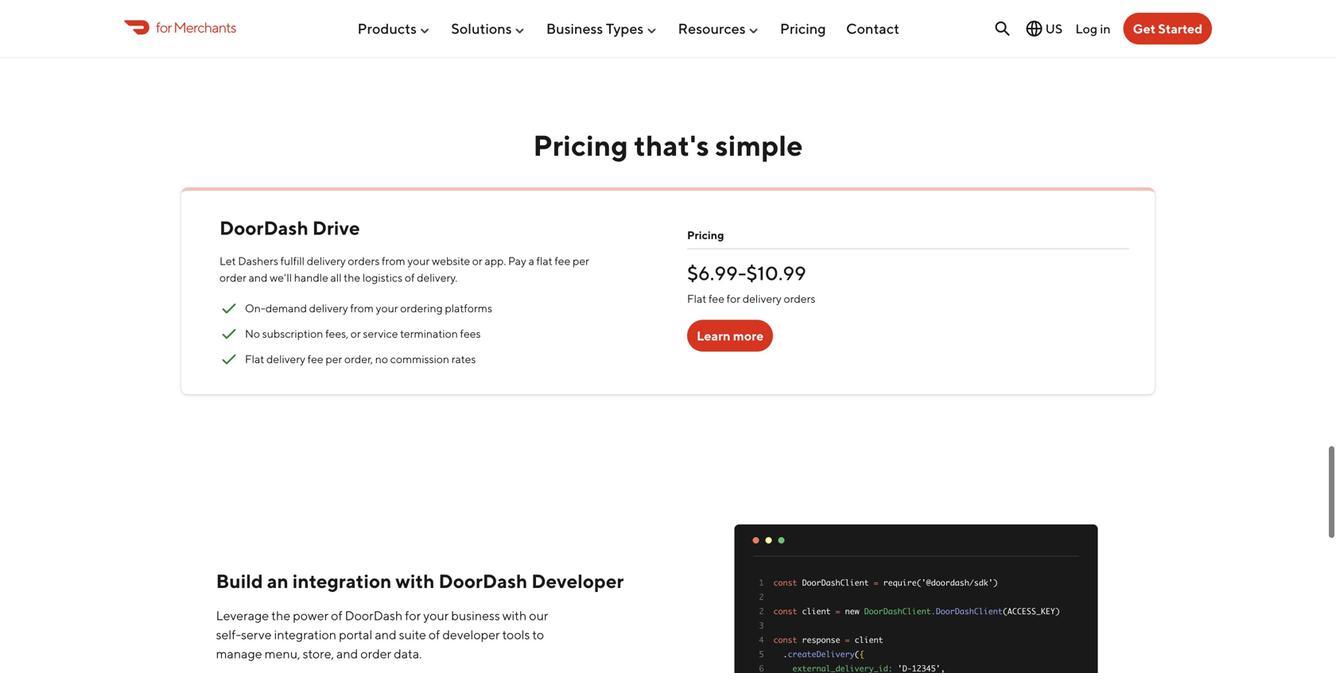 Task type: locate. For each thing, give the bounding box(es) containing it.
integration up power
[[292, 570, 392, 593]]

the left power
[[271, 609, 290, 624]]

delivery down $10.99
[[743, 292, 782, 306]]

0 horizontal spatial per
[[326, 353, 342, 366]]

0 vertical spatial your
[[407, 254, 430, 268]]

log in
[[1075, 21, 1111, 36]]

1 horizontal spatial from
[[382, 254, 405, 268]]

log
[[1075, 21, 1098, 36]]

1 vertical spatial for
[[727, 292, 740, 306]]

of right logistics at left
[[405, 271, 415, 284]]

0 horizontal spatial with
[[396, 570, 435, 593]]

0 vertical spatial pricing
[[780, 20, 826, 37]]

learn more link
[[687, 320, 773, 352]]

1 vertical spatial and
[[375, 628, 397, 643]]

$10.99
[[746, 262, 806, 285]]

delivery up fees,
[[309, 302, 348, 315]]

1 vertical spatial integration
[[274, 628, 336, 643]]

flat
[[687, 292, 706, 306], [245, 353, 264, 366]]

app.
[[485, 254, 506, 268]]

0 vertical spatial flat
[[687, 292, 706, 306]]

0 vertical spatial or
[[472, 254, 483, 268]]

the inside the leverage the power of doordash for your business with our self-serve integration portal and suite of developer tools to manage menu, store, and order data.
[[271, 609, 290, 624]]

self-
[[216, 628, 241, 643]]

your inside the leverage the power of doordash for your business with our self-serve integration portal and suite of developer tools to manage menu, store, and order data.
[[423, 609, 449, 624]]

2 vertical spatial pricing
[[687, 229, 724, 242]]

0 vertical spatial with
[[396, 570, 435, 593]]

doordash up dashers
[[219, 217, 308, 239]]

1 vertical spatial order
[[360, 647, 391, 662]]

per inside let dashers fulfill delivery orders from your website or app. pay a flat fee per order and we'll handle all the logistics of delivery.
[[573, 254, 589, 268]]

2 check mark image from the top
[[219, 324, 239, 344]]

2 vertical spatial fee
[[308, 353, 323, 366]]

1 horizontal spatial doordash
[[345, 609, 403, 624]]

drive
[[312, 217, 360, 239]]

1 horizontal spatial of
[[405, 271, 415, 284]]

integration down power
[[274, 628, 336, 643]]

resources link
[[678, 14, 760, 43]]

1 vertical spatial or
[[351, 327, 361, 340]]

1 horizontal spatial or
[[472, 254, 483, 268]]

in
[[1100, 21, 1111, 36]]

let dashers fulfill delivery orders from your website or app. pay a flat fee per order and we'll handle all the logistics of delivery.
[[219, 254, 589, 284]]

delivery
[[307, 254, 346, 268], [743, 292, 782, 306], [309, 302, 348, 315], [266, 353, 305, 366]]

menu,
[[265, 647, 300, 662]]

pricing link
[[780, 14, 826, 43]]

1 horizontal spatial order
[[360, 647, 391, 662]]

0 horizontal spatial flat
[[245, 353, 264, 366]]

1 vertical spatial orders
[[784, 292, 815, 306]]

1 vertical spatial fee
[[709, 292, 724, 306]]

per
[[573, 254, 589, 268], [326, 353, 342, 366]]

per left the order,
[[326, 353, 342, 366]]

2 vertical spatial for
[[405, 609, 421, 624]]

fees,
[[325, 327, 348, 340]]

from up logistics at left
[[382, 254, 405, 268]]

delivery up all
[[307, 254, 346, 268]]

2 horizontal spatial pricing
[[780, 20, 826, 37]]

2 horizontal spatial doordash
[[439, 570, 528, 593]]

fee down $6.99-
[[709, 292, 724, 306]]

0 horizontal spatial order
[[219, 271, 246, 284]]

ordering
[[400, 302, 443, 315]]

1 horizontal spatial for
[[405, 609, 421, 624]]

2 vertical spatial doordash
[[345, 609, 403, 624]]

0 horizontal spatial from
[[350, 302, 374, 315]]

contact
[[846, 20, 899, 37]]

1 horizontal spatial pricing
[[687, 229, 724, 242]]

1 horizontal spatial the
[[344, 271, 360, 284]]

with up tools
[[502, 609, 527, 624]]

0 horizontal spatial the
[[271, 609, 290, 624]]

0 vertical spatial of
[[405, 271, 415, 284]]

0 vertical spatial from
[[382, 254, 405, 268]]

for left merchants
[[156, 19, 172, 36]]

more
[[733, 329, 764, 344]]

1 vertical spatial your
[[376, 302, 398, 315]]

order
[[219, 271, 246, 284], [360, 647, 391, 662]]

suite
[[399, 628, 426, 643]]

pricing
[[780, 20, 826, 37], [533, 129, 628, 162], [687, 229, 724, 242]]

0 vertical spatial order
[[219, 271, 246, 284]]

let
[[219, 254, 236, 268]]

to
[[532, 628, 544, 643]]

developer
[[531, 570, 624, 593]]

orders down $10.99
[[784, 292, 815, 306]]

or inside let dashers fulfill delivery orders from your website or app. pay a flat fee per order and we'll handle all the logistics of delivery.
[[472, 254, 483, 268]]

serve
[[241, 628, 272, 643]]

with up suite
[[396, 570, 435, 593]]

or left app.
[[472, 254, 483, 268]]

products link
[[357, 14, 431, 43]]

$6.99-
[[687, 262, 746, 285]]

1 vertical spatial the
[[271, 609, 290, 624]]

1 horizontal spatial per
[[573, 254, 589, 268]]

us
[[1045, 21, 1063, 36]]

1 horizontal spatial orders
[[784, 292, 815, 306]]

integration inside the leverage the power of doordash for your business with our self-serve integration portal and suite of developer tools to manage menu, store, and order data.
[[274, 628, 336, 643]]

and down the 'portal' at the bottom
[[336, 647, 358, 662]]

0 horizontal spatial of
[[331, 609, 342, 624]]

or
[[472, 254, 483, 268], [351, 327, 361, 340]]

integration
[[292, 570, 392, 593], [274, 628, 336, 643]]

check mark image left no
[[219, 324, 239, 344]]

doordash up business
[[439, 570, 528, 593]]

for merchants
[[156, 19, 236, 36]]

orders up logistics at left
[[348, 254, 380, 268]]

get
[[1133, 21, 1156, 36]]

of inside let dashers fulfill delivery orders from your website or app. pay a flat fee per order and we'll handle all the logistics of delivery.
[[405, 271, 415, 284]]

delivery inside $6.99-$10.99 flat fee for delivery orders
[[743, 292, 782, 306]]

doordash up the 'portal' at the bottom
[[345, 609, 403, 624]]

0 horizontal spatial orders
[[348, 254, 380, 268]]

0 vertical spatial fee
[[555, 254, 570, 268]]

your
[[407, 254, 430, 268], [376, 302, 398, 315], [423, 609, 449, 624]]

1 horizontal spatial flat
[[687, 292, 706, 306]]

0 vertical spatial the
[[344, 271, 360, 284]]

for inside the leverage the power of doordash for your business with our self-serve integration portal and suite of developer tools to manage menu, store, and order data.
[[405, 609, 421, 624]]

check mark image left on-
[[219, 299, 239, 318]]

flat down $6.99-
[[687, 292, 706, 306]]

the right all
[[344, 271, 360, 284]]

0 horizontal spatial for
[[156, 19, 172, 36]]

contact link
[[846, 14, 899, 43]]

types
[[606, 20, 644, 37]]

order down let
[[219, 271, 246, 284]]

merchants
[[174, 19, 236, 36]]

orders inside let dashers fulfill delivery orders from your website or app. pay a flat fee per order and we'll handle all the logistics of delivery.
[[348, 254, 380, 268]]

your up service
[[376, 302, 398, 315]]

orders
[[348, 254, 380, 268], [784, 292, 815, 306]]

1 horizontal spatial with
[[502, 609, 527, 624]]

and
[[249, 271, 268, 284], [375, 628, 397, 643], [336, 647, 358, 662]]

with inside the leverage the power of doordash for your business with our self-serve integration portal and suite of developer tools to manage menu, store, and order data.
[[502, 609, 527, 624]]

0 vertical spatial and
[[249, 271, 268, 284]]

or right fees,
[[351, 327, 361, 340]]

0 horizontal spatial and
[[249, 271, 268, 284]]

learn
[[697, 329, 730, 344]]

fee
[[555, 254, 570, 268], [709, 292, 724, 306], [308, 353, 323, 366]]

all
[[330, 271, 342, 284]]

the
[[344, 271, 360, 284], [271, 609, 290, 624]]

from up no subscription fees, or service termination fees
[[350, 302, 374, 315]]

delivery.
[[417, 271, 457, 284]]

0 vertical spatial for
[[156, 19, 172, 36]]

fees
[[460, 327, 481, 340]]

a
[[529, 254, 534, 268]]

1 vertical spatial doordash
[[439, 570, 528, 593]]

2 horizontal spatial for
[[727, 292, 740, 306]]

website
[[432, 254, 470, 268]]

1 vertical spatial of
[[331, 609, 342, 624]]

doordash drive
[[219, 217, 360, 239]]

for
[[156, 19, 172, 36], [727, 292, 740, 306], [405, 609, 421, 624]]

2 horizontal spatial fee
[[709, 292, 724, 306]]

for down $6.99-
[[727, 292, 740, 306]]

0 vertical spatial integration
[[292, 570, 392, 593]]

1 check mark image from the top
[[219, 299, 239, 318]]

1 vertical spatial pricing
[[533, 129, 628, 162]]

pricing for pricing link
[[780, 20, 826, 37]]

order down the 'portal' at the bottom
[[360, 647, 391, 662]]

fee inside $6.99-$10.99 flat fee for delivery orders
[[709, 292, 724, 306]]

solutions link
[[451, 14, 526, 43]]

2 vertical spatial your
[[423, 609, 449, 624]]

doordash inside the leverage the power of doordash for your business with our self-serve integration portal and suite of developer tools to manage menu, store, and order data.
[[345, 609, 403, 624]]

2 vertical spatial and
[[336, 647, 358, 662]]

order inside let dashers fulfill delivery orders from your website or app. pay a flat fee per order and we'll handle all the logistics of delivery.
[[219, 271, 246, 284]]

fee down the subscription
[[308, 353, 323, 366]]

and down dashers
[[249, 271, 268, 284]]

0 horizontal spatial pricing
[[533, 129, 628, 162]]

subscription
[[262, 327, 323, 340]]

your up delivery.
[[407, 254, 430, 268]]

2 vertical spatial of
[[429, 628, 440, 643]]

1 horizontal spatial and
[[336, 647, 358, 662]]

1 vertical spatial with
[[502, 609, 527, 624]]

started
[[1158, 21, 1202, 36]]

1 horizontal spatial fee
[[555, 254, 570, 268]]

1 vertical spatial flat
[[245, 353, 264, 366]]

for up suite
[[405, 609, 421, 624]]

of
[[405, 271, 415, 284], [331, 609, 342, 624], [429, 628, 440, 643]]

and left suite
[[375, 628, 397, 643]]

no
[[245, 327, 260, 340]]

your for an
[[423, 609, 449, 624]]

1 vertical spatial check mark image
[[219, 324, 239, 344]]

for inside $6.99-$10.99 flat fee for delivery orders
[[727, 292, 740, 306]]

your for drive
[[407, 254, 430, 268]]

flat down no
[[245, 353, 264, 366]]

doordash
[[219, 217, 308, 239], [439, 570, 528, 593], [345, 609, 403, 624]]

0 vertical spatial check mark image
[[219, 299, 239, 318]]

your inside let dashers fulfill delivery orders from your website or app. pay a flat fee per order and we'll handle all the logistics of delivery.
[[407, 254, 430, 268]]

per right flat at the top of page
[[573, 254, 589, 268]]

delivery inside let dashers fulfill delivery orders from your website or app. pay a flat fee per order and we'll handle all the logistics of delivery.
[[307, 254, 346, 268]]

for merchants link
[[124, 17, 236, 38]]

0 vertical spatial doordash
[[219, 217, 308, 239]]

0 vertical spatial orders
[[348, 254, 380, 268]]

of right suite
[[429, 628, 440, 643]]

handle
[[294, 271, 328, 284]]

0 vertical spatial per
[[573, 254, 589, 268]]

fee right flat at the top of page
[[555, 254, 570, 268]]

with
[[396, 570, 435, 593], [502, 609, 527, 624]]

an
[[267, 570, 289, 593]]

of right power
[[331, 609, 342, 624]]

products
[[357, 20, 417, 37]]

orders inside $6.99-$10.99 flat fee for delivery orders
[[784, 292, 815, 306]]

check mark image
[[219, 299, 239, 318], [219, 324, 239, 344]]

your up suite
[[423, 609, 449, 624]]



Task type: vqa. For each thing, say whether or not it's contained in the screenshot.
the bottommost "DoorDash"
yes



Task type: describe. For each thing, give the bounding box(es) containing it.
get started button
[[1123, 13, 1212, 45]]

from inside let dashers fulfill delivery orders from your website or app. pay a flat fee per order and we'll handle all the logistics of delivery.
[[382, 254, 405, 268]]

and inside let dashers fulfill delivery orders from your website or app. pay a flat fee per order and we'll handle all the logistics of delivery.
[[249, 271, 268, 284]]

business
[[451, 609, 500, 624]]

simple
[[715, 129, 803, 162]]

dashers
[[238, 254, 278, 268]]

fulfill
[[280, 254, 305, 268]]

pricing for pricing that's simple
[[533, 129, 628, 162]]

0 horizontal spatial fee
[[308, 353, 323, 366]]

2 horizontal spatial and
[[375, 628, 397, 643]]

no
[[375, 353, 388, 366]]

we'll
[[270, 271, 292, 284]]

service
[[363, 327, 398, 340]]

order,
[[344, 353, 373, 366]]

our
[[529, 609, 548, 624]]

business
[[546, 20, 603, 37]]

manage
[[216, 647, 262, 662]]

learn more
[[697, 329, 764, 344]]

build
[[216, 570, 263, 593]]

leverage
[[216, 609, 269, 624]]

on-
[[245, 302, 265, 315]]

the inside let dashers fulfill delivery orders from your website or app. pay a flat fee per order and we'll handle all the logistics of delivery.
[[344, 271, 360, 284]]

flat
[[536, 254, 552, 268]]

no subscription fees, or service termination fees
[[245, 327, 481, 340]]

store,
[[303, 647, 334, 662]]

doordash developer image
[[715, 512, 1117, 674]]

business types link
[[546, 14, 658, 43]]

globe line image
[[1025, 19, 1044, 38]]

platforms
[[445, 302, 492, 315]]

check mark image for on-
[[219, 299, 239, 318]]

business types
[[546, 20, 644, 37]]

build an integration with doordash developer
[[216, 570, 624, 593]]

tools
[[502, 628, 530, 643]]

that's
[[634, 129, 709, 162]]

1 vertical spatial per
[[326, 353, 342, 366]]

developer
[[442, 628, 500, 643]]

log in link
[[1075, 21, 1111, 36]]

resources
[[678, 20, 746, 37]]

leverage the power of doordash for your business with our self-serve integration portal and suite of developer tools to manage menu, store, and order data.
[[216, 609, 548, 662]]

on-demand delivery from your ordering platforms
[[245, 302, 492, 315]]

solutions
[[451, 20, 512, 37]]

commission
[[390, 353, 449, 366]]

check mark image
[[219, 350, 239, 369]]

check mark image for no
[[219, 324, 239, 344]]

rates
[[451, 353, 476, 366]]

logistics
[[363, 271, 403, 284]]

data.
[[394, 647, 422, 662]]

doordash for leverage the power of doordash for your business with our self-serve integration portal and suite of developer tools to manage menu, store, and order data.
[[345, 609, 403, 624]]

doordash for build an integration with doordash developer
[[439, 570, 528, 593]]

get started
[[1133, 21, 1202, 36]]

power
[[293, 609, 329, 624]]

pay
[[508, 254, 526, 268]]

order inside the leverage the power of doordash for your business with our self-serve integration portal and suite of developer tools to manage menu, store, and order data.
[[360, 647, 391, 662]]

$6.99-$10.99 flat fee for delivery orders
[[687, 262, 815, 306]]

0 horizontal spatial doordash
[[219, 217, 308, 239]]

demand
[[265, 302, 307, 315]]

termination
[[400, 327, 458, 340]]

portal
[[339, 628, 372, 643]]

flat inside $6.99-$10.99 flat fee for delivery orders
[[687, 292, 706, 306]]

1 vertical spatial from
[[350, 302, 374, 315]]

0 horizontal spatial or
[[351, 327, 361, 340]]

pricing that's simple
[[533, 129, 803, 162]]

flat delivery fee per order, no commission rates
[[245, 353, 476, 366]]

fee inside let dashers fulfill delivery orders from your website or app. pay a flat fee per order and we'll handle all the logistics of delivery.
[[555, 254, 570, 268]]

delivery down the subscription
[[266, 353, 305, 366]]

2 horizontal spatial of
[[429, 628, 440, 643]]



